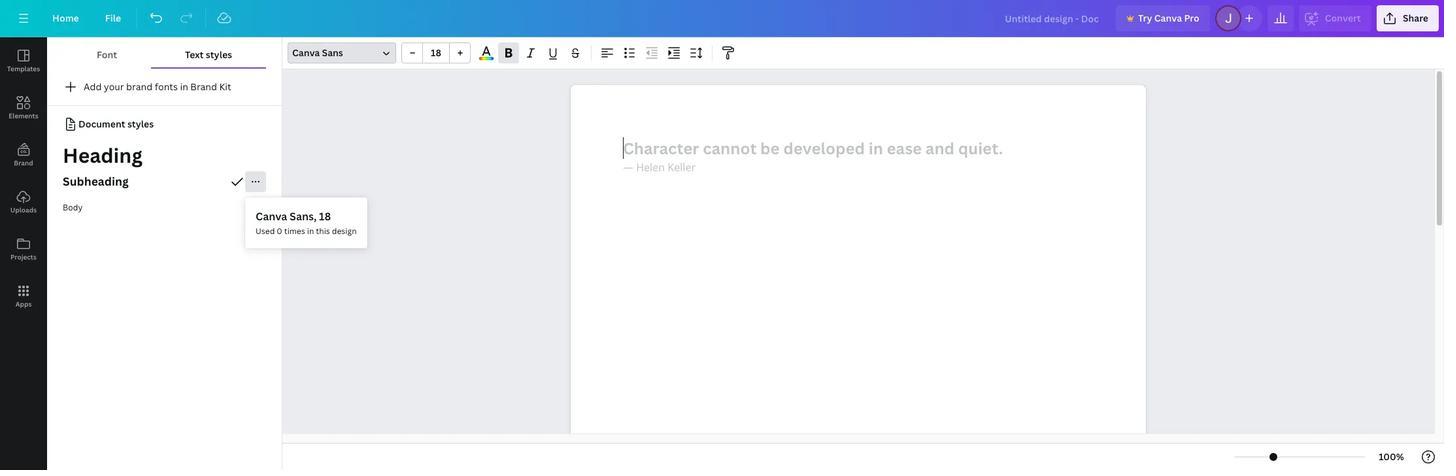 Task type: describe. For each thing, give the bounding box(es) containing it.
kit
[[219, 80, 231, 93]]

convert button
[[1299, 5, 1372, 31]]

projects button
[[0, 226, 47, 273]]

file
[[105, 12, 121, 24]]

projects
[[10, 252, 37, 262]]

text styles
[[185, 48, 232, 61]]

file button
[[95, 5, 132, 31]]

100% button
[[1371, 447, 1413, 468]]

elements button
[[0, 84, 47, 131]]

text
[[185, 48, 204, 61]]

share button
[[1377, 5, 1439, 31]]

share
[[1403, 12, 1429, 24]]

times
[[284, 226, 305, 237]]

styles for text styles
[[206, 48, 232, 61]]

fonts
[[155, 80, 178, 93]]

100%
[[1379, 451, 1405, 463]]

try
[[1138, 12, 1152, 24]]

apps
[[15, 299, 32, 309]]

18
[[319, 209, 331, 224]]

sans,
[[290, 209, 317, 224]]

side panel tab list
[[0, 37, 47, 320]]

subheading button
[[47, 169, 282, 195]]

brand inside side panel tab list
[[14, 158, 33, 167]]

body button
[[47, 195, 282, 221]]

Design title text field
[[995, 5, 1111, 31]]

in inside button
[[180, 80, 188, 93]]

heading button
[[47, 140, 282, 171]]

body
[[63, 202, 83, 213]]

main menu bar
[[0, 0, 1444, 37]]

brand
[[126, 80, 153, 93]]

brand button
[[0, 131, 47, 179]]

used
[[256, 226, 275, 237]]

styles for document styles
[[127, 118, 154, 130]]

heading
[[63, 142, 143, 169]]

text styles button
[[151, 43, 266, 67]]

– – number field
[[427, 46, 445, 59]]



Task type: locate. For each thing, give the bounding box(es) containing it.
convert
[[1325, 12, 1361, 24]]

try canva pro button
[[1116, 5, 1210, 31]]

add
[[84, 80, 102, 93]]

2 horizontal spatial canva
[[1155, 12, 1182, 24]]

canva sans
[[292, 46, 343, 59]]

uploads
[[10, 205, 37, 214]]

styles inside button
[[206, 48, 232, 61]]

1 horizontal spatial canva
[[292, 46, 320, 59]]

home
[[52, 12, 79, 24]]

pro
[[1184, 12, 1200, 24]]

your
[[104, 80, 124, 93]]

group
[[401, 43, 471, 63]]

0 vertical spatial styles
[[206, 48, 232, 61]]

0 horizontal spatial brand
[[14, 158, 33, 167]]

home link
[[42, 5, 89, 31]]

canva sans, 18 used 0 times in this design
[[256, 209, 357, 237]]

canva for sans,
[[256, 209, 287, 224]]

canva for sans
[[292, 46, 320, 59]]

templates button
[[0, 37, 47, 84]]

2 vertical spatial canva
[[256, 209, 287, 224]]

canva inside canva sans, 18 used 0 times in this design
[[256, 209, 287, 224]]

canva inside button
[[1155, 12, 1182, 24]]

canva
[[1155, 12, 1182, 24], [292, 46, 320, 59], [256, 209, 287, 224]]

in
[[180, 80, 188, 93], [307, 226, 314, 237]]

1 vertical spatial canva
[[292, 46, 320, 59]]

in left this
[[307, 226, 314, 237]]

sans
[[322, 46, 343, 59]]

0 horizontal spatial canva
[[256, 209, 287, 224]]

0 vertical spatial brand
[[190, 80, 217, 93]]

document styles
[[78, 118, 154, 130]]

in right fonts
[[180, 80, 188, 93]]

add your brand fonts in brand kit
[[84, 80, 231, 93]]

1 horizontal spatial brand
[[190, 80, 217, 93]]

0 horizontal spatial styles
[[127, 118, 154, 130]]

styles down brand
[[127, 118, 154, 130]]

0 horizontal spatial in
[[180, 80, 188, 93]]

canva left the sans
[[292, 46, 320, 59]]

styles right text
[[206, 48, 232, 61]]

uploads button
[[0, 179, 47, 226]]

1 horizontal spatial styles
[[206, 48, 232, 61]]

this
[[316, 226, 330, 237]]

font button
[[63, 43, 151, 67]]

None text field
[[571, 85, 1146, 470]]

subheading
[[63, 173, 129, 189]]

brand
[[190, 80, 217, 93], [14, 158, 33, 167]]

elements
[[9, 111, 38, 120]]

in inside canva sans, 18 used 0 times in this design
[[307, 226, 314, 237]]

0 vertical spatial in
[[180, 80, 188, 93]]

brand left kit
[[190, 80, 217, 93]]

1 vertical spatial brand
[[14, 158, 33, 167]]

1 vertical spatial in
[[307, 226, 314, 237]]

templates
[[7, 64, 40, 73]]

add your brand fonts in brand kit button
[[47, 74, 282, 100]]

canva sans button
[[288, 43, 396, 63]]

canva inside popup button
[[292, 46, 320, 59]]

design
[[332, 226, 357, 237]]

canva up used
[[256, 209, 287, 224]]

font
[[97, 48, 117, 61]]

try canva pro
[[1138, 12, 1200, 24]]

canva right try
[[1155, 12, 1182, 24]]

apps button
[[0, 273, 47, 320]]

color range image
[[479, 57, 494, 60]]

0
[[277, 226, 282, 237]]

0 vertical spatial canva
[[1155, 12, 1182, 24]]

1 vertical spatial styles
[[127, 118, 154, 130]]

styles
[[206, 48, 232, 61], [127, 118, 154, 130]]

1 horizontal spatial in
[[307, 226, 314, 237]]

brand up uploads button
[[14, 158, 33, 167]]

document
[[78, 118, 125, 130]]



Task type: vqa. For each thing, say whether or not it's contained in the screenshot.
styles
yes



